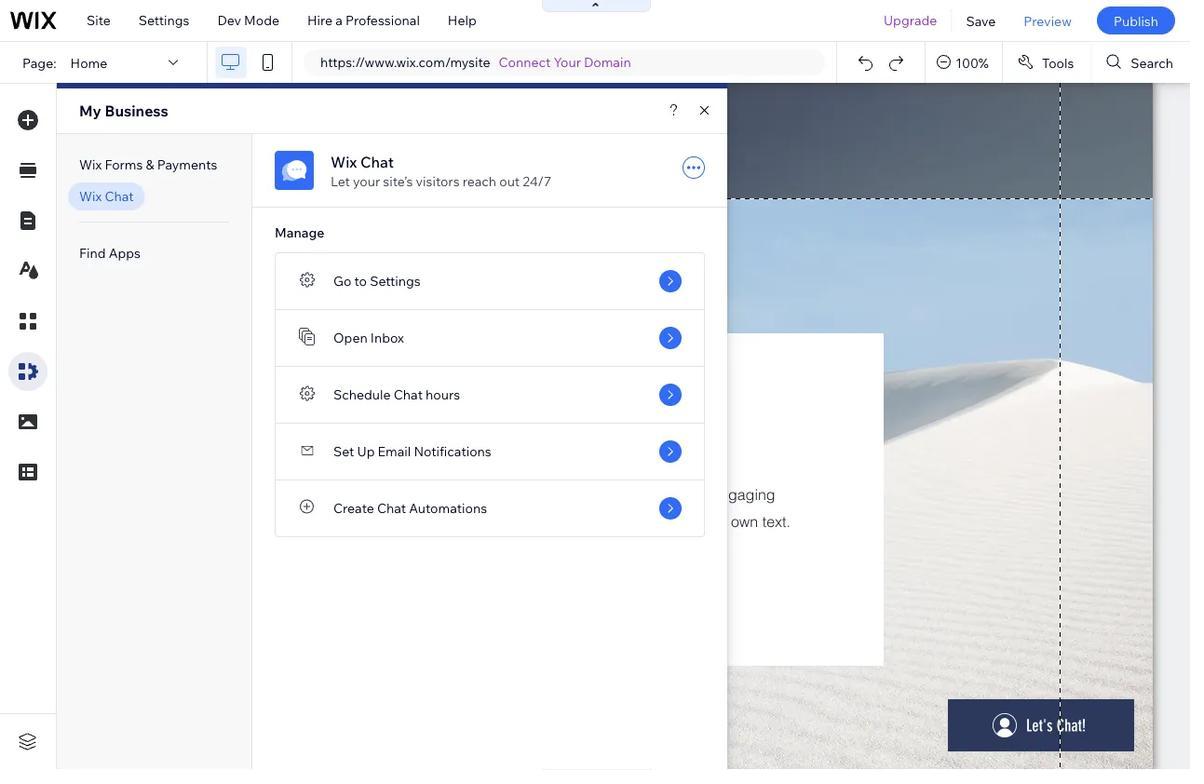 Task type: describe. For each thing, give the bounding box(es) containing it.
wix chat image
[[275, 151, 314, 190]]

your
[[554, 54, 581, 70]]

set up email notifications
[[333, 443, 492, 460]]

hire
[[307, 12, 333, 28]]

reach
[[463, 173, 497, 190]]

https://www.wix.com/mysite
[[320, 54, 490, 70]]

&
[[146, 157, 154, 173]]

0 horizontal spatial settings
[[139, 12, 189, 28]]

your
[[353, 173, 380, 190]]

https://www.wix.com/mysite connect your domain
[[320, 54, 631, 70]]

search
[[1131, 54, 1174, 71]]

mode
[[244, 12, 280, 28]]

let
[[331, 173, 350, 190]]

find apps
[[79, 245, 141, 261]]

upgrade
[[884, 12, 938, 28]]

a
[[336, 12, 343, 28]]

up
[[357, 443, 375, 460]]

visitors
[[416, 173, 460, 190]]

automations
[[409, 500, 487, 517]]

hire a professional
[[307, 12, 420, 28]]

search button
[[1092, 42, 1191, 83]]

create chat automations
[[333, 500, 487, 517]]

hours
[[426, 387, 460, 403]]

inbox
[[371, 330, 404, 346]]

apps
[[109, 245, 141, 261]]

save
[[966, 12, 996, 29]]

my business
[[79, 102, 168, 120]]

chat for wix chat
[[105, 188, 134, 204]]

dev
[[217, 12, 241, 28]]

business
[[105, 102, 168, 120]]

to
[[354, 273, 367, 289]]

open inbox
[[333, 330, 404, 346]]

preview
[[1024, 12, 1072, 29]]

my
[[79, 102, 101, 120]]

connect
[[499, 54, 551, 70]]



Task type: locate. For each thing, give the bounding box(es) containing it.
chat down forms
[[105, 188, 134, 204]]

site
[[87, 12, 111, 28]]

out
[[500, 173, 520, 190]]

email
[[378, 443, 411, 460]]

dev mode
[[217, 12, 280, 28]]

chat right create
[[377, 500, 406, 517]]

help
[[448, 12, 477, 28]]

wix chat
[[79, 188, 134, 204]]

publish button
[[1097, 7, 1176, 34]]

wix for wix chat let your site's visitors reach out 24/7
[[331, 153, 357, 171]]

chat inside wix chat let your site's visitors reach out 24/7
[[361, 153, 394, 171]]

wix left forms
[[79, 157, 102, 173]]

save button
[[952, 0, 1010, 41]]

create
[[333, 500, 374, 517]]

wix chat let your site's visitors reach out 24/7
[[331, 153, 552, 190]]

wix up find
[[79, 188, 102, 204]]

wix forms & payments
[[79, 157, 218, 173]]

100%
[[956, 54, 989, 71]]

site's
[[383, 173, 413, 190]]

schedule chat hours
[[333, 387, 460, 403]]

settings right to
[[370, 273, 421, 289]]

chat up the your
[[361, 153, 394, 171]]

go to settings
[[333, 273, 421, 289]]

payments
[[157, 157, 218, 173]]

chat
[[361, 153, 394, 171], [105, 188, 134, 204], [394, 387, 423, 403], [377, 500, 406, 517]]

schedule
[[333, 387, 391, 403]]

domain
[[584, 54, 631, 70]]

go
[[333, 273, 352, 289]]

settings left dev on the top left of the page
[[139, 12, 189, 28]]

wix for wix forms & payments
[[79, 157, 102, 173]]

tools
[[1042, 54, 1074, 71]]

find
[[79, 245, 106, 261]]

manage
[[275, 225, 325, 241]]

wix up let
[[331, 153, 357, 171]]

preview button
[[1010, 0, 1086, 41]]

settings
[[139, 12, 189, 28], [370, 273, 421, 289]]

wix for wix chat
[[79, 188, 102, 204]]

1 horizontal spatial settings
[[370, 273, 421, 289]]

tools button
[[1003, 42, 1091, 83]]

chat left hours at the bottom left of the page
[[394, 387, 423, 403]]

24/7
[[523, 173, 552, 190]]

professional
[[346, 12, 420, 28]]

set
[[333, 443, 354, 460]]

100% button
[[926, 42, 1002, 83]]

0 vertical spatial settings
[[139, 12, 189, 28]]

forms
[[105, 157, 143, 173]]

notifications
[[414, 443, 492, 460]]

home
[[70, 54, 107, 71]]

chat for wix chat let your site's visitors reach out 24/7
[[361, 153, 394, 171]]

open
[[333, 330, 368, 346]]

wix inside wix chat let your site's visitors reach out 24/7
[[331, 153, 357, 171]]

wix
[[331, 153, 357, 171], [79, 157, 102, 173], [79, 188, 102, 204]]

chat for create chat automations
[[377, 500, 406, 517]]

chat for schedule chat hours
[[394, 387, 423, 403]]

publish
[[1114, 12, 1159, 29]]

1 vertical spatial settings
[[370, 273, 421, 289]]



Task type: vqa. For each thing, say whether or not it's contained in the screenshot.
Schedule Chat hours "CHAT"
yes



